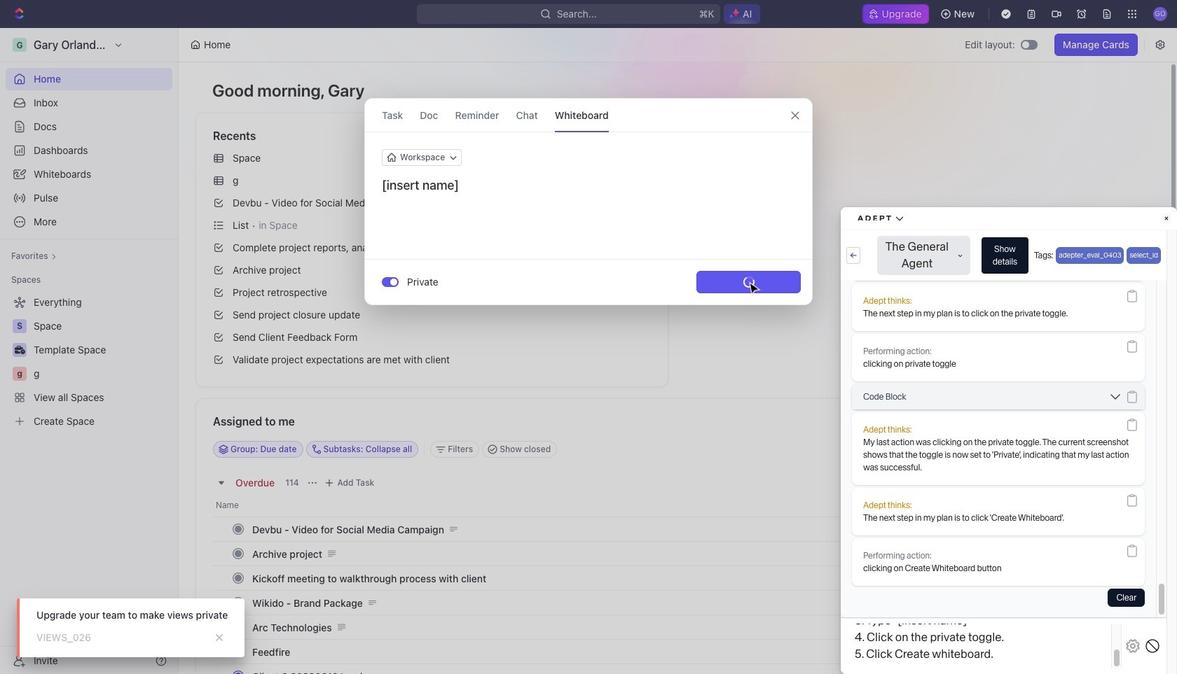 Task type: describe. For each thing, give the bounding box(es) containing it.
tree inside the sidebar navigation
[[6, 292, 172, 433]]

Name this Whiteboard... field
[[365, 177, 812, 194]]



Task type: locate. For each thing, give the bounding box(es) containing it.
sidebar navigation
[[0, 28, 179, 675]]

tree
[[6, 292, 172, 433]]

dialog
[[364, 98, 813, 306]]

Search tasks... text field
[[940, 439, 1080, 460]]



Task type: vqa. For each thing, say whether or not it's contained in the screenshot.
bottom Space
no



